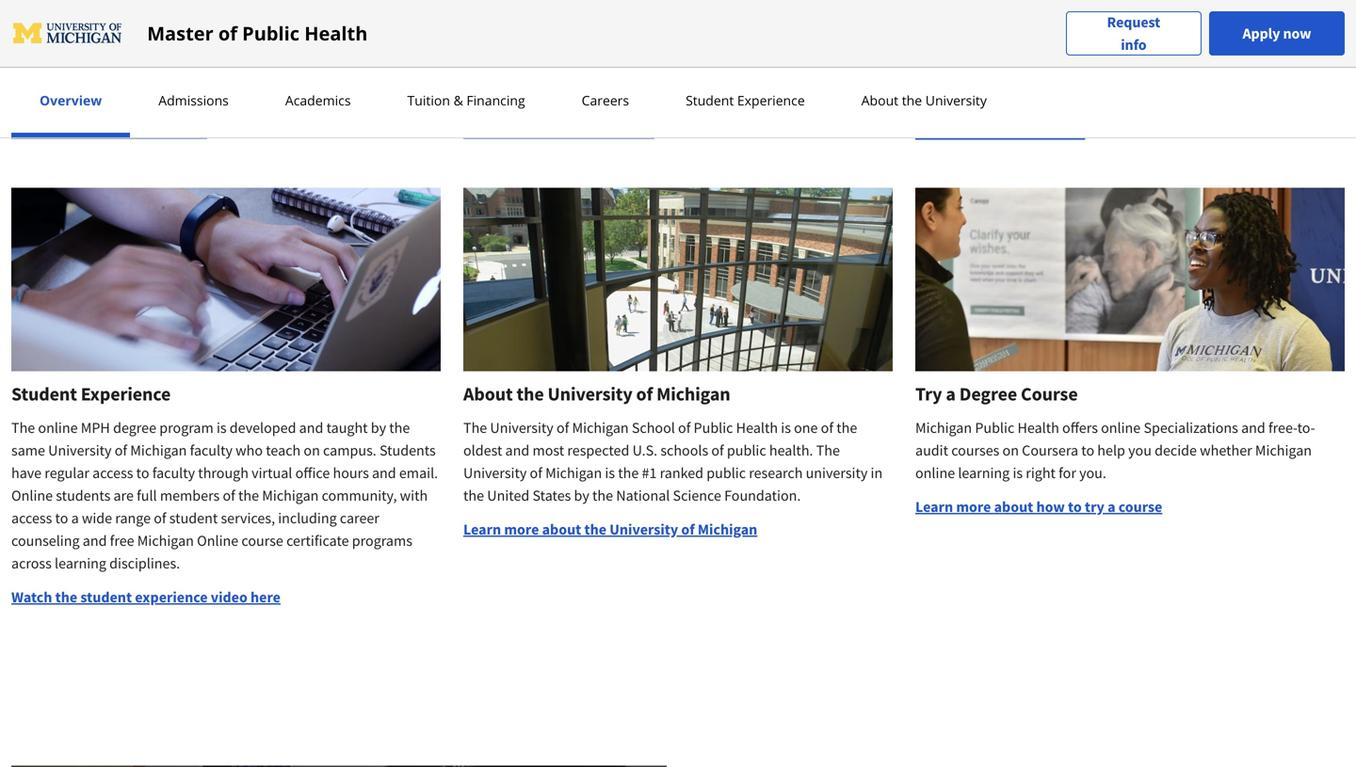 Task type: locate. For each thing, give the bounding box(es) containing it.
health
[[305, 20, 368, 46], [737, 419, 778, 438], [1018, 419, 1060, 438]]

on up office
[[304, 442, 320, 460]]

one up the health.
[[794, 419, 818, 438]]

2 vertical spatial with
[[400, 487, 428, 506]]

0 horizontal spatial student
[[80, 589, 132, 607]]

of up university
[[821, 419, 834, 438]]

learn down united
[[464, 521, 501, 540]]

than
[[1295, 21, 1324, 40], [916, 89, 945, 108]]

0 horizontal spatial student experience
[[11, 383, 171, 406]]

0 vertical spatial access
[[92, 464, 133, 483]]

by right taught
[[371, 419, 386, 438]]

the inside the online mph degree program is developed and taught by the same university of michigan faculty who teach on campus. students have regular access to faculty through virtual office hours and email. online students are full members of the michigan community, with access to a wide range of student services, including career counseling and free michigan online course certificate programs across learning disciplines.
[[11, 419, 35, 438]]

right
[[1026, 464, 1056, 483]]

and up not
[[255, 65, 279, 84]]

on right 'courses'
[[1003, 442, 1020, 460]]

1 horizontal spatial are
[[219, 88, 239, 107]]

0 vertical spatial than
[[1295, 21, 1324, 40]]

health inside "the university of michigan school of public health is one of the oldest and most respected u.s. schools of public health. the university of michigan is the #1 ranked public research university in the united states by the national science foundation."
[[737, 419, 778, 438]]

michigan down science
[[698, 521, 758, 540]]

faculty up members
[[152, 464, 195, 483]]

1 horizontal spatial course
[[1119, 498, 1163, 517]]

0 horizontal spatial learning
[[55, 555, 106, 573]]

to left the try at bottom
[[1069, 498, 1082, 517]]

0 vertical spatial student
[[169, 509, 218, 528]]

oldest
[[464, 442, 503, 460]]

student
[[169, 509, 218, 528], [80, 589, 132, 607]]

1 horizontal spatial than
[[1295, 21, 1324, 40]]

tuition
[[408, 91, 450, 109]]

0 horizontal spatial online
[[38, 419, 78, 438]]

about for the
[[542, 521, 582, 540]]

student experience down the expertise
[[686, 91, 805, 109]]

experience down the expertise
[[738, 91, 805, 109]]

1 horizontal spatial learning
[[959, 464, 1010, 483]]

1 horizontal spatial on
[[1003, 442, 1020, 460]]

of up graduates. on the top right
[[1053, 66, 1065, 85]]

by
[[371, 419, 386, 438], [574, 487, 590, 506]]

learn more about admissions link
[[11, 122, 207, 141]]

tuition & financing
[[408, 91, 525, 109]]

1 vertical spatial student
[[80, 589, 132, 607]]

experience up degree
[[81, 383, 171, 406]]

1 horizontal spatial programs
[[595, 20, 656, 39]]

the inside the school of public health's global alumni network is more than 17,000 strong, and the university of michigan's overall alumni network ranks as one of the largest in the world, comprising more than 630,000 living graduates.
[[916, 21, 940, 40]]

0 horizontal spatial access
[[11, 509, 52, 528]]

is
[[1246, 21, 1256, 40], [217, 419, 227, 438], [781, 419, 791, 438], [605, 464, 615, 483], [1013, 464, 1023, 483]]

students inside the online mph degree program is developed and taught by the same university of michigan faculty who teach on campus. students have regular access to faculty through virtual office hours and email. online students are full members of the michigan community, with access to a wide range of student services, including career counseling and free michigan online course certificate programs across learning disciplines.
[[56, 487, 111, 506]]

1 vertical spatial experience
[[81, 383, 171, 406]]

student down members
[[169, 509, 218, 528]]

online down audit
[[916, 464, 956, 483]]

university up regular
[[48, 442, 112, 460]]

free
[[110, 532, 134, 551]]

students
[[707, 20, 762, 39], [56, 487, 111, 506]]

course inside the online mph degree program is developed and taught by the same university of michigan faculty who teach on campus. students have regular access to faculty through virtual office hours and email. online students are full members of the michigan community, with access to a wide range of student services, including career counseling and free michigan online course certificate programs across learning disciplines.
[[242, 532, 284, 551]]

students inside while other top mph programs require students to specialize in a single area, the michigan mph emphasizes students' mastery of core concepts and provides flexibility to gain expertise in one of several sub-fields.
[[707, 20, 762, 39]]

0 vertical spatial about
[[862, 91, 899, 109]]

hours
[[333, 464, 369, 483]]

1 on from the left
[[304, 442, 320, 460]]

public inside michigan public health offers online specializations and free-to- audit courses on coursera to help you decide whether michigan online learning is right for you.
[[976, 419, 1015, 438]]

mph right top
[[563, 20, 592, 39]]

and left taught
[[299, 419, 324, 438]]

field
[[385, 43, 412, 62]]

1 horizontal spatial network
[[1190, 21, 1243, 40]]

1 vertical spatial mph
[[622, 43, 651, 62]]

one inside the school of public health's global alumni network is more than 17,000 strong, and the university of michigan's overall alumni network ranks as one of the largest in the world, comprising more than 630,000 living graduates.
[[1026, 66, 1050, 85]]

1 horizontal spatial by
[[574, 487, 590, 506]]

concepts
[[464, 65, 520, 84]]

about for admissions
[[90, 122, 129, 141]]

have
[[11, 464, 42, 483]]

learn for learn more about academics
[[464, 122, 501, 141]]

experience down disciplines.
[[135, 589, 208, 607]]

student down gain
[[686, 91, 734, 109]]

0 horizontal spatial student
[[11, 383, 77, 406]]

health up quantitative
[[305, 20, 368, 46]]

1 vertical spatial than
[[916, 89, 945, 108]]

more down 'courses'
[[957, 498, 992, 517]]

is right program
[[217, 419, 227, 438]]

access up "counseling"
[[11, 509, 52, 528]]

flexibility
[[608, 65, 666, 84]]

0 vertical spatial alumni
[[1143, 21, 1187, 40]]

more for learn more about the university of michigan
[[504, 521, 539, 540]]

are inside the online mph degree program is developed and taught by the same university of michigan faculty who teach on campus. students have regular access to faculty through virtual office hours and email. online students are full members of the michigan community, with access to a wide range of student services, including career counseling and free michigan online course certificate programs across learning disciplines.
[[114, 487, 134, 506]]

public inside the school of public health's global alumni network is more than 17,000 strong, and the university of michigan's overall alumni network ranks as one of the largest in the world, comprising more than 630,000 living graduates.
[[1005, 21, 1044, 40]]

1 vertical spatial alumni
[[1255, 44, 1299, 63]]

full
[[137, 487, 157, 506]]

about down the gre
[[90, 122, 129, 141]]

alumni up michigan's
[[1143, 21, 1187, 40]]

most
[[533, 442, 565, 460]]

strong
[[11, 20, 53, 39]]

about
[[862, 91, 899, 109], [464, 383, 513, 406]]

more down united
[[504, 521, 539, 540]]

0 vertical spatial course
[[1119, 498, 1163, 517]]

0 horizontal spatial students
[[56, 487, 111, 506]]

1 horizontal spatial online
[[197, 532, 239, 551]]

are
[[396, 65, 416, 84], [219, 88, 239, 107], [114, 487, 134, 506]]

and inside while other top mph programs require students to specialize in a single area, the michigan mph emphasizes students' mastery of core concepts and provides flexibility to gain expertise in one of several sub-fields.
[[523, 65, 547, 84]]

about down careers link
[[542, 122, 582, 141]]

the school of public health's global alumni network is more than 17,000 strong, and the university of michigan's overall alumni network ranks as one of the largest in the world, comprising more than 630,000 living graduates.
[[916, 21, 1326, 108]]

more down fields.
[[504, 122, 539, 141]]

learning inside the online mph degree program is developed and taught by the same university of michigan faculty who teach on campus. students have regular access to faculty through virtual office hours and email. online students are full members of the michigan community, with access to a wide range of student services, including career counseling and free michigan online course certificate programs across learning disciplines.
[[55, 555, 106, 573]]

0 horizontal spatial or
[[121, 88, 135, 107]]

about down living
[[995, 123, 1034, 142]]

alumni down apply now
[[1255, 44, 1299, 63]]

0 vertical spatial students
[[707, 20, 762, 39]]

mph left degree
[[81, 419, 110, 438]]

michigan up 'respected'
[[572, 419, 629, 438]]

course right the try at bottom
[[1119, 498, 1163, 517]]

emphasizes
[[654, 43, 728, 62]]

area,
[[504, 43, 535, 62]]

are down field
[[396, 65, 416, 84]]

info
[[1122, 35, 1147, 54]]

is down 'respected'
[[605, 464, 615, 483]]

in
[[846, 20, 858, 39], [267, 43, 278, 62], [775, 65, 787, 84], [1138, 66, 1149, 85], [871, 464, 883, 483]]

2 horizontal spatial are
[[396, 65, 416, 84]]

with inside the online mph degree program is developed and taught by the same university of michigan faculty who teach on campus. students have regular access to faculty through virtual office hours and email. online students are full members of the michigan community, with access to a wide range of student services, including career counseling and free michigan online course certificate programs across learning disciplines.
[[400, 487, 428, 506]]

1 vertical spatial or
[[121, 88, 135, 107]]

learning
[[959, 464, 1010, 483], [55, 555, 106, 573]]

michigan
[[562, 43, 619, 62], [657, 383, 731, 406], [572, 419, 629, 438], [916, 419, 973, 438], [130, 442, 187, 460], [1256, 442, 1313, 460], [546, 464, 602, 483], [262, 487, 319, 506], [698, 521, 758, 540], [137, 532, 194, 551]]

program
[[159, 419, 214, 438]]

academics link
[[280, 91, 357, 109]]

learn down audit
[[916, 498, 954, 517]]

online up help
[[1102, 419, 1141, 438]]

1 horizontal spatial student experience
[[686, 91, 805, 109]]

the inside while other top mph programs require students to specialize in a single area, the michigan mph emphasizes students' mastery of core concepts and provides flexibility to gain expertise in one of several sub-fields.
[[538, 43, 559, 62]]

while other top mph programs require students to specialize in a single area, the michigan mph emphasizes students' mastery of core concepts and provides flexibility to gain expertise in one of several sub-fields.
[[464, 20, 889, 107]]

0 horizontal spatial by
[[371, 419, 386, 438]]

to up "counseling"
[[55, 509, 68, 528]]

2 on from the left
[[1003, 442, 1020, 460]]

school inside "the university of michigan school of public health is one of the oldest and most respected u.s. schools of public health. the university of michigan is the #1 ranked public research university in the united states by the national science foundation."
[[632, 419, 675, 438]]

global
[[1101, 21, 1140, 40]]

1 vertical spatial faculty
[[152, 464, 195, 483]]

and inside michigan public health offers online specializations and free-to- audit courses on coursera to help you decide whether michigan online learning is right for you.
[[1242, 419, 1266, 438]]

you
[[1129, 442, 1152, 460]]

world,
[[1176, 66, 1216, 85]]

1 vertical spatial student
[[11, 383, 77, 406]]

states
[[533, 487, 571, 506]]

a left wide
[[71, 509, 79, 528]]

more for learn more about careers
[[957, 123, 992, 142]]

1 horizontal spatial experience
[[738, 91, 805, 109]]

students'
[[731, 43, 789, 62]]

one inside while other top mph programs require students to specialize in a single area, the michigan mph emphasizes students' mastery of core concepts and provides flexibility to gain expertise in one of several sub-fields.
[[790, 65, 814, 84]]

to up the 'students''
[[765, 20, 778, 39]]

verbal,
[[141, 65, 184, 84]]

of up several
[[847, 43, 859, 62]]

0 vertical spatial experience
[[738, 91, 805, 109]]

learn down encouraged.
[[11, 122, 49, 141]]

are left full
[[114, 487, 134, 506]]

about for how
[[995, 498, 1034, 517]]

student inside the online mph degree program is developed and taught by the same university of michigan faculty who teach on campus. students have regular access to faculty through virtual office hours and email. online students are full members of the michigan community, with access to a wide range of student services, including career counseling and free michigan online course certificate programs across learning disciplines.
[[169, 509, 218, 528]]

0 horizontal spatial course
[[242, 532, 284, 551]]

0 horizontal spatial mph
[[81, 419, 110, 438]]

access right regular
[[92, 464, 133, 483]]

is left right
[[1013, 464, 1023, 483]]

university down ranks
[[926, 91, 987, 109]]

0 vertical spatial by
[[371, 419, 386, 438]]

mph up the flexibility
[[622, 43, 651, 62]]

learn down about the university link
[[916, 123, 954, 142]]

0 vertical spatial experience
[[195, 43, 264, 62]]

2 vertical spatial are
[[114, 487, 134, 506]]

michigan up including
[[262, 487, 319, 506]]

on inside michigan public health offers online specializations and free-to- audit courses on coursera to help you decide whether michigan online learning is right for you.
[[1003, 442, 1020, 460]]

are left not
[[219, 88, 239, 107]]

one inside "the university of michigan school of public health is one of the oldest and most respected u.s. schools of public health. the university of michigan is the #1 ranked public research university in the united states by the national science foundation."
[[794, 419, 818, 438]]

student down disciplines.
[[80, 589, 132, 607]]

0 vertical spatial are
[[396, 65, 416, 84]]

0 horizontal spatial experience
[[81, 383, 171, 406]]

try
[[916, 383, 943, 406]]

one right as
[[1026, 66, 1050, 85]]

0 vertical spatial student
[[686, 91, 734, 109]]

course
[[1119, 498, 1163, 517], [242, 532, 284, 551]]

0 vertical spatial school
[[943, 21, 986, 40]]

health-
[[292, 43, 337, 62]]

to
[[765, 20, 778, 39], [669, 65, 682, 84], [1082, 442, 1095, 460], [136, 464, 149, 483], [1069, 498, 1082, 517], [55, 509, 68, 528]]

is inside michigan public health offers online specializations and free-to- audit courses on coursera to help you decide whether michigan online learning is right for you.
[[1013, 464, 1023, 483]]

in inside strong applicants come from a variety of backgrounds, but individuals with professional experience in a health-related field or industry with strong verbal, analytical, and quantitative skills are encouraged. gre or mcat scores are not required.
[[267, 43, 278, 62]]

0 vertical spatial learning
[[959, 464, 1010, 483]]

0 horizontal spatial school
[[632, 419, 675, 438]]

than left 630,000
[[916, 89, 945, 108]]

university down oldest
[[464, 464, 527, 483]]

about down several
[[862, 91, 899, 109]]

industry
[[11, 65, 64, 84]]

course down services,
[[242, 532, 284, 551]]

is inside the school of public health's global alumni network is more than 17,000 strong, and the university of michigan's overall alumni network ranks as one of the largest in the world, comprising more than 630,000 living graduates.
[[1246, 21, 1256, 40]]

health's
[[1047, 21, 1098, 40]]

health up the health.
[[737, 419, 778, 438]]

2 horizontal spatial health
[[1018, 419, 1060, 438]]

services,
[[221, 509, 275, 528]]

wide
[[82, 509, 112, 528]]

to inside michigan public health offers online specializations and free-to- audit courses on coursera to help you decide whether michigan online learning is right for you.
[[1082, 442, 1095, 460]]

university down "health's"
[[1058, 44, 1122, 63]]

gain
[[685, 65, 712, 84]]

skills
[[362, 65, 393, 84]]

1 horizontal spatial health
[[737, 419, 778, 438]]

living
[[1000, 89, 1034, 108]]

1 vertical spatial course
[[242, 532, 284, 551]]

online
[[11, 487, 53, 506], [197, 532, 239, 551]]

0 vertical spatial mph
[[563, 20, 592, 39]]

network down the 17,000
[[916, 66, 968, 85]]

same
[[11, 442, 45, 460]]

university up 'respected'
[[548, 383, 633, 406]]

0 horizontal spatial programs
[[352, 532, 413, 551]]

learn for learn more about the university of michigan
[[464, 521, 501, 540]]

on
[[304, 442, 320, 460], [1003, 442, 1020, 460]]

careers
[[582, 91, 630, 109]]

the up same
[[11, 419, 35, 438]]

1 vertical spatial about
[[464, 383, 513, 406]]

and
[[1007, 44, 1031, 63], [255, 65, 279, 84], [523, 65, 547, 84], [299, 419, 324, 438], [1242, 419, 1266, 438], [506, 442, 530, 460], [372, 464, 396, 483], [83, 532, 107, 551]]

michigan down free-
[[1256, 442, 1313, 460]]

1 vertical spatial network
[[916, 66, 968, 85]]

counseling
[[11, 532, 80, 551]]

1 horizontal spatial online
[[916, 464, 956, 483]]

student experience
[[686, 91, 805, 109], [11, 383, 171, 406]]

master of public health
[[147, 20, 368, 46]]

learn for learn more about admissions
[[11, 122, 49, 141]]

public up science
[[707, 464, 746, 483]]

1 vertical spatial learning
[[55, 555, 106, 573]]

michigan inside while other top mph programs require students to specialize in a single area, the michigan mph emphasizes students' mastery of core concepts and provides flexibility to gain expertise in one of several sub-fields.
[[562, 43, 619, 62]]

of down through
[[223, 487, 235, 506]]

0 horizontal spatial about
[[464, 383, 513, 406]]

provides
[[550, 65, 605, 84]]

programs up the flexibility
[[595, 20, 656, 39]]

michigan down degree
[[130, 442, 187, 460]]

tuition & financing link
[[402, 91, 531, 109]]

1 horizontal spatial about
[[862, 91, 899, 109]]

online down have
[[11, 487, 53, 506]]

michigan up states
[[546, 464, 602, 483]]

2 horizontal spatial online
[[1102, 419, 1141, 438]]

school up u.s.
[[632, 419, 675, 438]]

1 vertical spatial access
[[11, 509, 52, 528]]

careers link
[[576, 91, 635, 109]]

programs down 'career'
[[352, 532, 413, 551]]

learn more about admissions
[[11, 122, 207, 141]]

1 vertical spatial online
[[197, 532, 239, 551]]

overview link
[[34, 91, 108, 109]]

1 vertical spatial students
[[56, 487, 111, 506]]

2 vertical spatial mph
[[81, 419, 110, 438]]

630,000
[[948, 89, 997, 108]]

on inside the online mph degree program is developed and taught by the same university of michigan faculty who teach on campus. students have regular access to faculty through virtual office hours and email. online students are full members of the michigan community, with access to a wide range of student services, including career counseling and free michigan online course certificate programs across learning disciplines.
[[304, 442, 320, 460]]

of down full
[[154, 509, 166, 528]]

individuals
[[11, 43, 80, 62]]

faculty up through
[[190, 442, 233, 460]]

analytical,
[[187, 65, 252, 84]]

0 vertical spatial or
[[415, 43, 429, 62]]

or
[[415, 43, 429, 62], [121, 88, 135, 107]]

more for learn more about academics
[[504, 122, 539, 141]]

1 vertical spatial school
[[632, 419, 675, 438]]

1 horizontal spatial or
[[415, 43, 429, 62]]

about the university
[[862, 91, 987, 109]]

1 vertical spatial are
[[219, 88, 239, 107]]

admissions link
[[153, 91, 235, 109]]

in left health-
[[267, 43, 278, 62]]

to up 'you.'
[[1082, 442, 1095, 460]]

and up as
[[1007, 44, 1031, 63]]

1 horizontal spatial school
[[943, 21, 986, 40]]

1 vertical spatial programs
[[352, 532, 413, 551]]

of
[[252, 20, 265, 39], [218, 20, 237, 46], [989, 21, 1002, 40], [847, 43, 859, 62], [1125, 44, 1137, 63], [817, 65, 830, 84], [1053, 66, 1065, 85], [637, 383, 653, 406], [557, 419, 569, 438], [678, 419, 691, 438], [821, 419, 834, 438], [115, 442, 127, 460], [712, 442, 724, 460], [530, 464, 543, 483], [223, 487, 235, 506], [154, 509, 166, 528], [682, 521, 695, 540]]

the
[[538, 43, 559, 62], [1034, 44, 1055, 63], [1068, 66, 1089, 85], [1152, 66, 1173, 85], [902, 91, 923, 109], [517, 383, 544, 406], [389, 419, 410, 438], [837, 419, 858, 438], [618, 464, 639, 483], [238, 487, 259, 506], [464, 487, 484, 506], [593, 487, 614, 506], [585, 521, 607, 540], [55, 589, 77, 607]]

mastery
[[792, 43, 844, 62]]

0 horizontal spatial are
[[114, 487, 134, 506]]

2 horizontal spatial mph
[[622, 43, 651, 62]]

0 vertical spatial online
[[11, 487, 53, 506]]

quantitative
[[282, 65, 359, 84]]

learn more about academics
[[464, 122, 655, 141]]

1 vertical spatial by
[[574, 487, 590, 506]]

overview
[[40, 91, 102, 109]]

0 horizontal spatial online
[[11, 487, 53, 506]]

1 horizontal spatial students
[[707, 20, 762, 39]]

0 horizontal spatial alumni
[[1143, 21, 1187, 40]]

financing
[[467, 91, 525, 109]]

or right field
[[415, 43, 429, 62]]

learning down "counseling"
[[55, 555, 106, 573]]

0 horizontal spatial on
[[304, 442, 320, 460]]

online up same
[[38, 419, 78, 438]]

the up the 17,000
[[916, 21, 940, 40]]

strong applicants come from a variety of backgrounds, but individuals with professional experience in a health-related field or industry with strong verbal, analytical, and quantitative skills are encouraged. gre or mcat scores are not required.
[[11, 20, 429, 107]]

1 horizontal spatial student
[[169, 509, 218, 528]]

experience down variety
[[195, 43, 264, 62]]

one
[[790, 65, 814, 84], [1026, 66, 1050, 85], [794, 419, 818, 438]]

more down overview
[[52, 122, 87, 141]]

academics
[[285, 91, 351, 109]]

with up overview link
[[67, 65, 94, 84]]

and inside "the university of michigan school of public health is one of the oldest and most respected u.s. schools of public health. the university of michigan is the #1 ranked public research university in the united states by the national science foundation."
[[506, 442, 530, 460]]

0 vertical spatial programs
[[595, 20, 656, 39]]

0 vertical spatial network
[[1190, 21, 1243, 40]]

and left most
[[506, 442, 530, 460]]

of inside strong applicants come from a variety of backgrounds, but individuals with professional experience in a health-related field or industry with strong verbal, analytical, and quantitative skills are encouraged. gre or mcat scores are not required.
[[252, 20, 265, 39]]

about up oldest
[[464, 383, 513, 406]]

of down science
[[682, 521, 695, 540]]



Task type: vqa. For each thing, say whether or not it's contained in the screenshot.
'Read more' "button"
no



Task type: describe. For each thing, give the bounding box(es) containing it.
and inside the school of public health's global alumni network is more than 17,000 strong, and the university of michigan's overall alumni network ranks as one of the largest in the world, comprising more than 630,000 living graduates.
[[1007, 44, 1031, 63]]

learn more about how to try a course
[[916, 498, 1163, 517]]

foundation.
[[725, 487, 801, 506]]

professional
[[114, 43, 192, 62]]

from
[[163, 20, 193, 39]]

0 vertical spatial public
[[727, 442, 767, 460]]

mcat
[[138, 88, 173, 107]]

of down mastery
[[817, 65, 830, 84]]

office
[[295, 464, 330, 483]]

about for academics
[[542, 122, 582, 141]]

in down the 'students''
[[775, 65, 787, 84]]

email.
[[399, 464, 438, 483]]

0 vertical spatial student experience
[[686, 91, 805, 109]]

in right specialize in the right of the page
[[846, 20, 858, 39]]

1 vertical spatial student experience
[[11, 383, 171, 406]]

more up 'comprising'
[[1259, 21, 1292, 40]]

a right 'from'
[[196, 20, 203, 39]]

course
[[1022, 383, 1079, 406]]

learning inside michigan public health offers online specializations and free-to- audit courses on coursera to help you decide whether michigan online learning is right for you.
[[959, 464, 1010, 483]]

michigan up audit
[[916, 419, 973, 438]]

watch the student experience video here link
[[11, 589, 281, 607]]

career
[[340, 509, 380, 528]]

programs inside the online mph degree program is developed and taught by the same university of michigan faculty who teach on campus. students have regular access to faculty through virtual office hours and email. online students are full members of the michigan community, with access to a wide range of student services, including career counseling and free michigan online course certificate programs across learning disciplines.
[[352, 532, 413, 551]]

by inside the online mph degree program is developed and taught by the same university of michigan faculty who teach on campus. students have regular access to faculty through virtual office hours and email. online students are full members of the michigan community, with access to a wide range of student services, including career counseling and free michigan online course certificate programs across learning disciplines.
[[371, 419, 386, 438]]

of up most
[[557, 419, 569, 438]]

1 horizontal spatial student
[[686, 91, 734, 109]]

to left gain
[[669, 65, 682, 84]]

teach
[[266, 442, 301, 460]]

how
[[1037, 498, 1066, 517]]

in inside "the university of michigan school of public health is one of the oldest and most respected u.s. schools of public health. the university of michigan is the #1 ranked public research university in the united states by the national science foundation."
[[871, 464, 883, 483]]

of up analytical,
[[218, 20, 237, 46]]

careers
[[1037, 123, 1086, 142]]

overall
[[1209, 44, 1252, 63]]

0 horizontal spatial health
[[305, 20, 368, 46]]

applicants
[[56, 20, 122, 39]]

national
[[617, 487, 670, 506]]

free-
[[1269, 419, 1298, 438]]

audit
[[916, 442, 949, 460]]

who
[[236, 442, 263, 460]]

#1
[[642, 464, 657, 483]]

michigan up disciplines.
[[137, 532, 194, 551]]

related
[[337, 43, 382, 62]]

developed
[[230, 419, 296, 438]]

of up schools on the bottom of page
[[678, 419, 691, 438]]

university up most
[[490, 419, 554, 438]]

and inside strong applicants come from a variety of backgrounds, but individuals with professional experience in a health-related field or industry with strong verbal, analytical, and quantitative skills are encouraged. gre or mcat scores are not required.
[[255, 65, 279, 84]]

a right try
[[946, 383, 956, 406]]

expertise
[[715, 65, 772, 84]]

the up university
[[817, 442, 840, 460]]

scores
[[176, 88, 216, 107]]

as
[[1009, 66, 1023, 85]]

programs inside while other top mph programs require students to specialize in a single area, the michigan mph emphasizes students' mastery of core concepts and provides flexibility to gain expertise in one of several sub-fields.
[[595, 20, 656, 39]]

by inside "the university of michigan school of public health is one of the oldest and most respected u.s. schools of public health. the university of michigan is the #1 ranked public research university in the united states by the national science foundation."
[[574, 487, 590, 506]]

the for the university of michigan school of public health is one of the oldest and most respected u.s. schools of public health. the university of michigan is the #1 ranked public research university in the united states by the national science foundation.
[[464, 419, 487, 438]]

the for the online mph degree program is developed and taught by the same university of michigan faculty who teach on campus. students have regular access to faculty through virtual office hours and email. online students are full members of the michigan community, with access to a wide range of student services, including career counseling and free michigan online course certificate programs across learning disciplines.
[[11, 419, 35, 438]]

including
[[278, 509, 337, 528]]

learn more about the university of michigan link
[[464, 521, 758, 540]]

whether
[[1201, 442, 1253, 460]]

0 horizontal spatial than
[[916, 89, 945, 108]]

health inside michigan public health offers online specializations and free-to- audit courses on coursera to help you decide whether michigan online learning is right for you.
[[1018, 419, 1060, 438]]

student experience link
[[680, 91, 811, 109]]

online inside the online mph degree program is developed and taught by the same university of michigan faculty who teach on campus. students have regular access to faculty through virtual office hours and email. online students are full members of the michigan community, with access to a wide range of student services, including career counseling and free michigan online course certificate programs across learning disciplines.
[[38, 419, 78, 438]]

university down the national
[[610, 521, 679, 540]]

request
[[1108, 13, 1161, 32]]

of up "strong,"
[[989, 21, 1002, 40]]

specialize
[[781, 20, 843, 39]]

the online mph degree program is developed and taught by the same university of michigan faculty who teach on campus. students have regular access to faculty through virtual office hours and email. online students are full members of the michigan community, with access to a wide range of student services, including career counseling and free michigan online course certificate programs across learning disciplines.
[[11, 419, 438, 573]]

try a degree course
[[916, 383, 1079, 406]]

taught
[[327, 419, 368, 438]]

mph inside the online mph degree program is developed and taught by the same university of michigan faculty who teach on campus. students have regular access to faculty through virtual office hours and email. online students are full members of the michigan community, with access to a wide range of student services, including career counseling and free michigan online course certificate programs across learning disciplines.
[[81, 419, 110, 438]]

experience inside strong applicants come from a variety of backgrounds, but individuals with professional experience in a health-related field or industry with strong verbal, analytical, and quantitative skills are encouraged. gre or mcat scores are not required.
[[195, 43, 264, 62]]

university inside the online mph degree program is developed and taught by the same university of michigan faculty who teach on campus. students have regular access to faculty through virtual office hours and email. online students are full members of the michigan community, with access to a wide range of student services, including career counseling and free michigan online course certificate programs across learning disciplines.
[[48, 442, 112, 460]]

disciplines.
[[109, 555, 180, 573]]

graduates.
[[1037, 89, 1103, 108]]

coursera
[[1023, 442, 1079, 460]]

1 vertical spatial experience
[[135, 589, 208, 607]]

master
[[147, 20, 214, 46]]

of right schools on the bottom of page
[[712, 442, 724, 460]]

apply
[[1243, 24, 1281, 43]]

a inside while other top mph programs require students to specialize in a single area, the michigan mph emphasizes students' mastery of core concepts and provides flexibility to gain expertise in one of several sub-fields.
[[861, 20, 868, 39]]

respected
[[568, 442, 630, 460]]

of up u.s.
[[637, 383, 653, 406]]

learn for learn more about how to try a course
[[916, 498, 954, 517]]

michigan's
[[1140, 44, 1206, 63]]

come
[[125, 20, 160, 39]]

schools
[[661, 442, 709, 460]]

about for about the university of michigan
[[464, 383, 513, 406]]

range
[[115, 509, 151, 528]]

university of michigan image
[[11, 18, 125, 49]]

about the university link
[[856, 91, 993, 109]]

health.
[[770, 442, 814, 460]]

courses
[[952, 442, 1000, 460]]

a inside the online mph degree program is developed and taught by the same university of michigan faculty who teach on campus. students have regular access to faculty through virtual office hours and email. online students are full members of the michigan community, with access to a wide range of student services, including career counseling and free michigan online course certificate programs across learning disciplines.
[[71, 509, 79, 528]]

through
[[198, 464, 249, 483]]

0 vertical spatial faculty
[[190, 442, 233, 460]]

but
[[356, 20, 378, 39]]

united
[[487, 487, 530, 506]]

0 horizontal spatial network
[[916, 66, 968, 85]]

about for careers
[[995, 123, 1034, 142]]

1 horizontal spatial alumni
[[1255, 44, 1299, 63]]

in inside the school of public health's global alumni network is more than 17,000 strong, and the university of michigan's overall alumni network ranks as one of the largest in the world, comprising more than 630,000 living graduates.
[[1138, 66, 1149, 85]]

1 vertical spatial public
[[707, 464, 746, 483]]

not
[[242, 88, 263, 107]]

is inside the online mph degree program is developed and taught by the same university of michigan faculty who teach on campus. students have regular access to faculty through virtual office hours and email. online students are full members of the michigan community, with access to a wide range of student services, including career counseling and free michigan online course certificate programs across learning disciplines.
[[217, 419, 227, 438]]

more for learn more about admissions
[[52, 122, 87, 141]]

of down global
[[1125, 44, 1137, 63]]

learn more about academics link
[[464, 122, 655, 141]]

ranks
[[971, 66, 1006, 85]]

of down degree
[[115, 442, 127, 460]]

top
[[539, 20, 560, 39]]

request info
[[1108, 13, 1161, 54]]

1 horizontal spatial mph
[[563, 20, 592, 39]]

apply now button
[[1210, 11, 1346, 56]]

learn more about careers
[[916, 123, 1086, 142]]

learn for learn more about careers
[[916, 123, 954, 142]]

more down the now at the right top of page
[[1293, 66, 1326, 85]]

regular
[[45, 464, 89, 483]]

admissions
[[132, 122, 207, 141]]

about for about the university
[[862, 91, 899, 109]]

university inside the school of public health's global alumni network is more than 17,000 strong, and the university of michigan's overall alumni network ranks as one of the largest in the world, comprising more than 630,000 living graduates.
[[1058, 44, 1122, 63]]

1 vertical spatial with
[[67, 65, 94, 84]]

1 horizontal spatial access
[[92, 464, 133, 483]]

a right the try at bottom
[[1108, 498, 1116, 517]]

is up the health.
[[781, 419, 791, 438]]

0 vertical spatial with
[[83, 43, 111, 62]]

you.
[[1080, 464, 1107, 483]]

a left health-
[[281, 43, 289, 62]]

&
[[454, 91, 463, 109]]

core
[[862, 43, 889, 62]]

specializations
[[1144, 419, 1239, 438]]

members
[[160, 487, 220, 506]]

to up full
[[136, 464, 149, 483]]

for
[[1059, 464, 1077, 483]]

school inside the school of public health's global alumni network is more than 17,000 strong, and the university of michigan's overall alumni network ranks as one of the largest in the world, comprising more than 630,000 living graduates.
[[943, 21, 986, 40]]

community,
[[322, 487, 397, 506]]

across
[[11, 555, 52, 573]]

u.s.
[[633, 442, 658, 460]]

try
[[1085, 498, 1105, 517]]

single
[[464, 43, 501, 62]]

and down wide
[[83, 532, 107, 551]]

campus.
[[323, 442, 377, 460]]

academics
[[585, 122, 655, 141]]

now
[[1284, 24, 1312, 43]]

the for the school of public health's global alumni network is more than 17,000 strong, and the university of michigan's overall alumni network ranks as one of the largest in the world, comprising more than 630,000 living graduates.
[[916, 21, 940, 40]]

michigan up schools on the bottom of page
[[657, 383, 731, 406]]

of down most
[[530, 464, 543, 483]]

university
[[806, 464, 868, 483]]

more for learn more about how to try a course
[[957, 498, 992, 517]]

require
[[659, 20, 704, 39]]

public inside "the university of michigan school of public health is one of the oldest and most respected u.s. schools of public health. the university of michigan is the #1 ranked public research university in the united states by the national science foundation."
[[694, 419, 734, 438]]

and down the students
[[372, 464, 396, 483]]

students
[[380, 442, 436, 460]]

strong
[[97, 65, 138, 84]]



